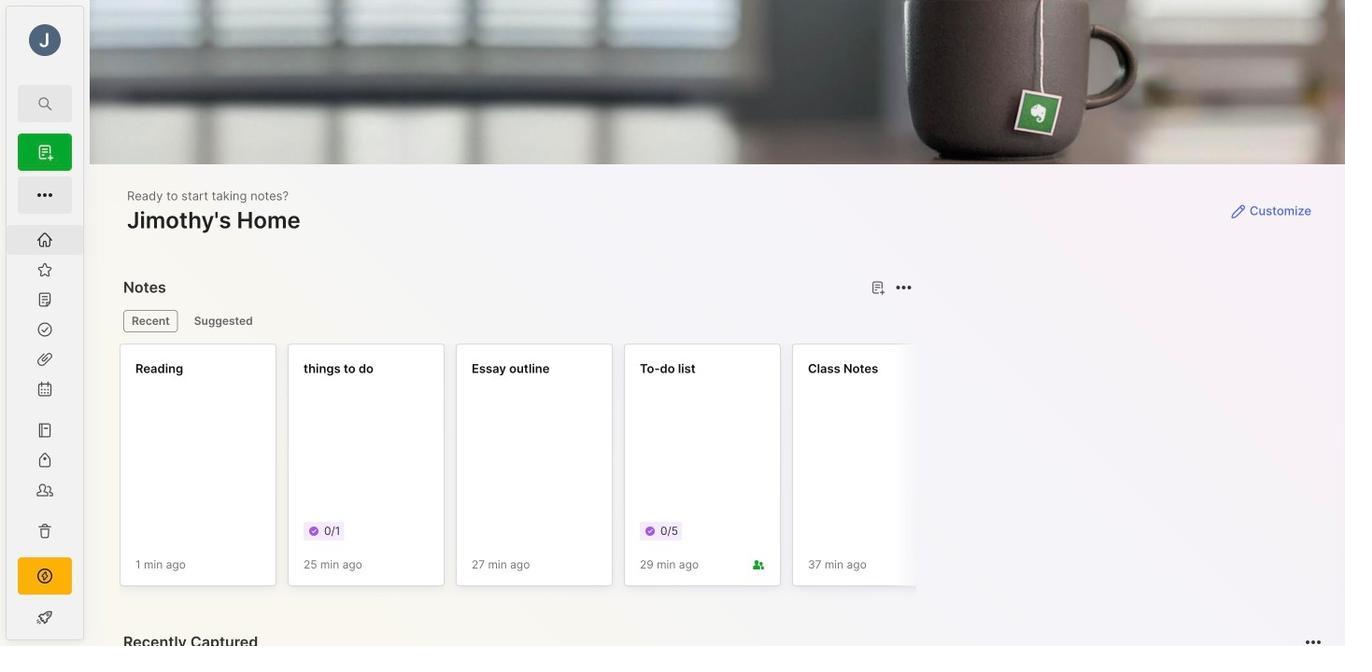 Task type: locate. For each thing, give the bounding box(es) containing it.
row group
[[120, 344, 1345, 598]]

1 horizontal spatial tab
[[186, 310, 261, 333]]

more actions image
[[1303, 632, 1325, 647]]

new note image
[[34, 141, 56, 164], [34, 184, 56, 206]]

Account field
[[7, 21, 83, 59]]

tab list
[[123, 310, 909, 333]]

new note image down edit search icon
[[34, 141, 56, 164]]

click to expand image
[[82, 612, 96, 634]]

upgrade image
[[34, 565, 56, 588]]

tab
[[123, 310, 178, 333], [186, 310, 261, 333]]

new note image up home image
[[34, 184, 56, 206]]

0 vertical spatial new note image
[[34, 141, 56, 164]]

0 horizontal spatial tab
[[123, 310, 178, 333]]

1 vertical spatial new note image
[[34, 184, 56, 206]]

tree
[[7, 225, 83, 547]]

edit search image
[[34, 93, 56, 115]]



Task type: vqa. For each thing, say whether or not it's contained in the screenshot.
Started
no



Task type: describe. For each thing, give the bounding box(es) containing it.
home image
[[36, 231, 54, 249]]

1 tab from the left
[[123, 310, 178, 333]]

account image
[[29, 24, 61, 56]]

Help and Learning task checklist field
[[7, 603, 83, 633]]

More actions field
[[1301, 630, 1327, 647]]

2 tab from the left
[[186, 310, 261, 333]]

main element
[[0, 0, 90, 647]]

2 new note image from the top
[[34, 184, 56, 206]]

tree inside main element
[[7, 225, 83, 547]]

1 new note image from the top
[[34, 141, 56, 164]]



